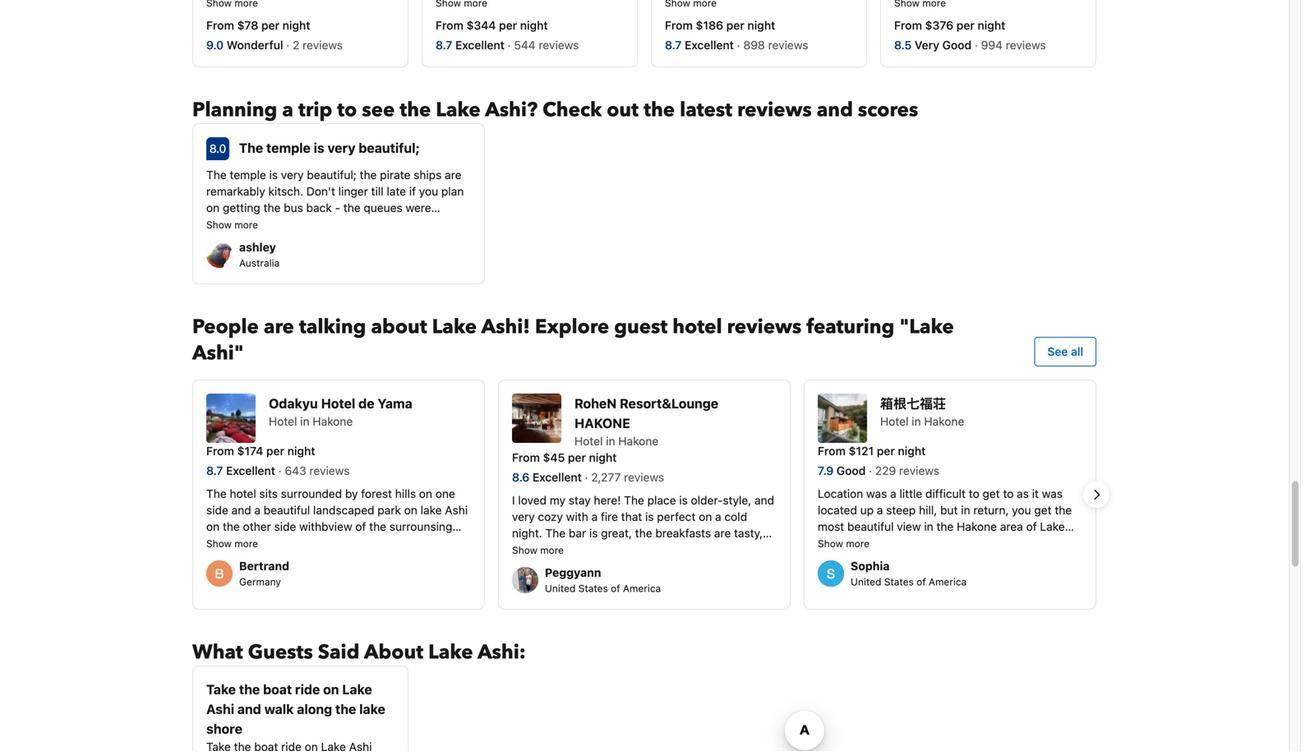 Task type: locate. For each thing, give the bounding box(es) containing it.
in down odakyu
[[300, 415, 310, 428]]

night inside "from $78 per night 9.0 wonderful 2 reviews"
[[283, 18, 310, 32]]

1 horizontal spatial in
[[606, 434, 615, 448]]

good down $121
[[837, 464, 866, 478]]

night inside from $121 per night 7.9 good 229 reviews
[[898, 444, 926, 458]]

show more button for odakyu hotel de yama
[[206, 536, 258, 550]]

per up 544
[[499, 18, 517, 32]]

reviews inside the from $376 per night 8.5 very good 994 reviews
[[1006, 38, 1046, 52]]

rated excellent element for 2,277 reviews
[[533, 471, 585, 484]]

excellent inside from $174 per night 8.7 excellent 643 reviews
[[226, 464, 275, 478]]

reviews inside from $344 per night 8.7 excellent 544 reviews
[[539, 38, 579, 52]]

$78
[[237, 18, 258, 32]]

germany
[[239, 576, 281, 588]]

0 horizontal spatial hakone
[[313, 415, 353, 428]]

america inside sophia united states of america
[[929, 576, 967, 588]]

peggyann
[[545, 566, 601, 580]]

night for 2,277
[[589, 451, 617, 464]]

reviews right hotel
[[727, 314, 802, 341]]

excellent
[[456, 38, 505, 52], [685, 38, 734, 52], [226, 464, 275, 478], [533, 471, 582, 484]]

hakone up the "from 2,277 reviews" element
[[619, 434, 659, 448]]

from left $344
[[436, 18, 464, 32]]

temple
[[266, 140, 311, 156]]

good
[[943, 38, 972, 52], [837, 464, 866, 478]]

night for 544
[[520, 18, 548, 32]]

planning
[[192, 97, 277, 124]]

lake inside take the boat ride on lake ashi and walk along the lake shore
[[342, 682, 372, 698]]

united inside sophia united states of america
[[851, 576, 882, 588]]

from inside from $174 per night 8.7 excellent 643 reviews
[[206, 444, 234, 458]]

in inside rohen resort&lounge hakone hotel in hakone
[[606, 434, 615, 448]]

scored 8.7 element left 544
[[436, 38, 456, 52]]

from
[[206, 18, 234, 32], [436, 18, 464, 32], [665, 18, 693, 32], [895, 18, 922, 32], [206, 444, 234, 458], [818, 444, 846, 458], [512, 451, 540, 464]]

show more up ashley
[[206, 219, 258, 231]]

0 horizontal spatial in
[[300, 415, 310, 428]]

of
[[917, 576, 926, 588], [611, 583, 620, 594]]

0 horizontal spatial united
[[545, 583, 576, 594]]

8.7 up latest
[[665, 38, 682, 52]]

of inside sophia united states of america
[[917, 576, 926, 588]]

hakone inside rohen resort&lounge hakone hotel in hakone
[[619, 434, 659, 448]]

from up scored 9.0 element
[[206, 18, 234, 32]]

reviews inside from $45 per night 8.6 excellent 2,277 reviews
[[624, 471, 664, 484]]

united down sophia
[[851, 576, 882, 588]]

hotel down the hakone
[[575, 434, 603, 448]]

8.0
[[209, 142, 226, 155]]

reviews inside from $186 per night 8.7 excellent 898 reviews
[[768, 38, 809, 52]]

per inside from $45 per night 8.6 excellent 2,277 reviews
[[568, 451, 586, 464]]

0 vertical spatial and
[[817, 97, 853, 124]]

night up 2
[[283, 18, 310, 32]]

2 horizontal spatial scored 8.7 element
[[665, 38, 685, 52]]

excellent inside from $45 per night 8.6 excellent 2,277 reviews
[[533, 471, 582, 484]]

per inside from $344 per night 8.7 excellent 544 reviews
[[499, 18, 517, 32]]

united for in
[[851, 576, 882, 588]]

0 horizontal spatial 8.7
[[206, 464, 223, 478]]

per inside from $174 per night 8.7 excellent 643 reviews
[[266, 444, 285, 458]]

lake left ashi?
[[436, 97, 481, 124]]

bertrand
[[239, 559, 289, 573]]

show more for rohen resort&lounge hakone
[[512, 545, 564, 556]]

1 horizontal spatial united
[[851, 576, 882, 588]]

rated wonderful element
[[227, 38, 286, 52]]

scored 8.7 element for from $186 per night 8.7 excellent 898 reviews
[[665, 38, 685, 52]]

1 horizontal spatial hakone
[[619, 434, 659, 448]]

reviews down from 898 reviews element
[[738, 97, 812, 124]]

reviews
[[303, 38, 343, 52], [539, 38, 579, 52], [768, 38, 809, 52], [1006, 38, 1046, 52], [738, 97, 812, 124], [727, 314, 802, 341], [309, 464, 350, 478], [899, 464, 940, 478], [624, 471, 664, 484]]

1 horizontal spatial good
[[943, 38, 972, 52]]

from for from $78 per night 9.0 wonderful 2 reviews
[[206, 18, 234, 32]]

scored 8.7 element up latest
[[665, 38, 685, 52]]

$344
[[467, 18, 496, 32]]

night inside from $344 per night 8.7 excellent 544 reviews
[[520, 18, 548, 32]]

more up ashley
[[235, 219, 258, 231]]

excellent inside from $344 per night 8.7 excellent 544 reviews
[[456, 38, 505, 52]]

night inside the from $376 per night 8.5 very good 994 reviews
[[978, 18, 1006, 32]]

show more button up bertrand
[[206, 536, 258, 550]]

rohen resort&lounge hakone image
[[512, 394, 562, 443]]

america inside peggyann united states of america
[[623, 583, 661, 594]]

boat
[[263, 682, 292, 698]]

per right "$376"
[[957, 18, 975, 32]]

8.7 for from $344 per night 8.7 excellent 544 reviews
[[436, 38, 453, 52]]

united down peggyann
[[545, 583, 576, 594]]

rated excellent element down $344
[[456, 38, 508, 52]]

lake inside people are talking about lake ashi! explore guest hotel reviews featuring "lake ashi"
[[432, 314, 477, 341]]

states inside sophia united states of america
[[884, 576, 914, 588]]

reviews inside "from $78 per night 9.0 wonderful 2 reviews"
[[303, 38, 343, 52]]

night up 643
[[288, 444, 315, 458]]

night inside from $174 per night 8.7 excellent 643 reviews
[[288, 444, 315, 458]]

explore
[[535, 314, 609, 341]]

from 643 reviews element
[[278, 464, 353, 478]]

excellent for $186
[[685, 38, 734, 52]]

states inside peggyann united states of america
[[579, 583, 608, 594]]

ashley australia
[[239, 240, 280, 269]]

all
[[1071, 345, 1084, 358]]

from $78 per night 9.0 wonderful 2 reviews
[[206, 18, 346, 52]]

per right $45
[[568, 451, 586, 464]]

8.7 inside from $186 per night 8.7 excellent 898 reviews
[[665, 38, 682, 52]]

lake up "lake"
[[342, 682, 372, 698]]

yama
[[378, 396, 413, 411]]

in inside odakyu hotel de yama hotel in hakone
[[300, 415, 310, 428]]

reviews inside from $174 per night 8.7 excellent 643 reviews
[[309, 464, 350, 478]]

reviews right 643
[[309, 464, 350, 478]]

reviews for from $174 per night 8.7 excellent 643 reviews
[[309, 464, 350, 478]]

1 horizontal spatial america
[[929, 576, 967, 588]]

america for in
[[929, 576, 967, 588]]

show for odakyu hotel de yama
[[206, 538, 232, 550]]

guest
[[614, 314, 668, 341]]

night
[[283, 18, 310, 32], [520, 18, 548, 32], [748, 18, 776, 32], [978, 18, 1006, 32], [288, 444, 315, 458], [898, 444, 926, 458], [589, 451, 617, 464]]

hotel
[[321, 396, 355, 411], [269, 415, 297, 428], [881, 415, 909, 428], [575, 434, 603, 448]]

0 horizontal spatial scored 8.7 element
[[206, 464, 226, 478]]

show more button for rohen resort&lounge hakone
[[512, 543, 564, 557]]

excellent down $186
[[685, 38, 734, 52]]

what
[[192, 639, 243, 666]]

from inside "from $78 per night 9.0 wonderful 2 reviews"
[[206, 18, 234, 32]]

reviews right 2
[[303, 38, 343, 52]]

of inside peggyann united states of america
[[611, 583, 620, 594]]

reviews for from $45 per night 8.6 excellent 2,277 reviews
[[624, 471, 664, 484]]

from $376 per night 8.5 very good 994 reviews
[[895, 18, 1050, 52]]

states for in
[[884, 576, 914, 588]]

show more for 箱根七福荘
[[818, 538, 870, 550]]

show more up bertrand
[[206, 538, 258, 550]]

excellent inside from $186 per night 8.7 excellent 898 reviews
[[685, 38, 734, 52]]

per right $78
[[261, 18, 280, 32]]

from inside from $121 per night 7.9 good 229 reviews
[[818, 444, 846, 458]]

night for 2
[[283, 18, 310, 32]]

from for from $344 per night 8.7 excellent 544 reviews
[[436, 18, 464, 32]]

8.7 down odakyu hotel de yama image
[[206, 464, 223, 478]]

excellent down $174
[[226, 464, 275, 478]]

9.0
[[206, 38, 224, 52]]

united inside peggyann united states of america
[[545, 583, 576, 594]]

rated excellent element down $174
[[226, 464, 278, 478]]

states for hakone
[[579, 583, 608, 594]]

resort&lounge
[[620, 396, 719, 411]]

per for $45
[[568, 451, 586, 464]]

good inside from $121 per night 7.9 good 229 reviews
[[837, 464, 866, 478]]

reviews for from $78 per night 9.0 wonderful 2 reviews
[[303, 38, 343, 52]]

per for $78
[[261, 18, 280, 32]]

2 horizontal spatial hakone
[[924, 415, 965, 428]]

0 horizontal spatial states
[[579, 583, 608, 594]]

per right $186
[[727, 18, 745, 32]]

night inside from $186 per night 8.7 excellent 898 reviews
[[748, 18, 776, 32]]

per for $344
[[499, 18, 517, 32]]

more up peggyann
[[540, 545, 564, 556]]

show
[[206, 219, 232, 231], [206, 538, 232, 550], [818, 538, 843, 550], [512, 545, 538, 556]]

hakone down the 箱根七福荘
[[924, 415, 965, 428]]

1 horizontal spatial states
[[884, 576, 914, 588]]

show more up sophia
[[818, 538, 870, 550]]

the down on
[[335, 702, 356, 717]]

excellent down $45
[[533, 471, 582, 484]]

hotel
[[673, 314, 722, 341]]

night up 898
[[748, 18, 776, 32]]

8.7 left 544
[[436, 38, 453, 52]]

rated excellent element for 898 reviews
[[685, 38, 737, 52]]

1 horizontal spatial of
[[917, 576, 926, 588]]

8.7
[[436, 38, 453, 52], [665, 38, 682, 52], [206, 464, 223, 478]]

from 229 reviews element
[[869, 464, 943, 478]]

from inside the from $376 per night 8.5 very good 994 reviews
[[895, 18, 922, 32]]

$174
[[237, 444, 263, 458]]

from inside from $344 per night 8.7 excellent 544 reviews
[[436, 18, 464, 32]]

reviews inside from $121 per night 7.9 good 229 reviews
[[899, 464, 940, 478]]

from up scored 8.6 element
[[512, 451, 540, 464]]

good down "$376"
[[943, 38, 972, 52]]

per inside from $186 per night 8.7 excellent 898 reviews
[[727, 18, 745, 32]]

in down the 箱根七福荘
[[912, 415, 921, 428]]

rated very good element
[[915, 38, 975, 52]]

night up 2,277
[[589, 451, 617, 464]]

1 horizontal spatial and
[[817, 97, 853, 124]]

the
[[239, 140, 263, 156]]

1 horizontal spatial 8.7
[[436, 38, 453, 52]]

2 horizontal spatial 8.7
[[665, 38, 682, 52]]

show more button
[[206, 217, 258, 231], [206, 536, 258, 550], [818, 536, 870, 550], [512, 543, 564, 557]]

ashi
[[206, 702, 234, 717]]

from inside from $186 per night 8.7 excellent 898 reviews
[[665, 18, 693, 32]]

scored 8.7 element for from $344 per night 8.7 excellent 544 reviews
[[436, 38, 456, 52]]

reviews right 229 on the right of the page
[[899, 464, 940, 478]]

night up 994
[[978, 18, 1006, 32]]

the
[[400, 97, 431, 124], [644, 97, 675, 124], [239, 682, 260, 698], [335, 702, 356, 717]]

hakone inside 箱根七福荘 hotel in hakone
[[924, 415, 965, 428]]

america for hakone
[[623, 583, 661, 594]]

states down sophia
[[884, 576, 914, 588]]

united
[[851, 576, 882, 588], [545, 583, 576, 594]]

in down the hakone
[[606, 434, 615, 448]]

and
[[817, 97, 853, 124], [237, 702, 261, 717]]

along
[[297, 702, 332, 717]]

hakone inside odakyu hotel de yama hotel in hakone
[[313, 415, 353, 428]]

0 vertical spatial good
[[943, 38, 972, 52]]

per right $174
[[266, 444, 285, 458]]

per for $174
[[266, 444, 285, 458]]

lake left ashi:
[[428, 639, 473, 666]]

bertrand germany
[[239, 559, 289, 588]]

per up 229 on the right of the page
[[877, 444, 895, 458]]

scored 8.5 element
[[895, 38, 915, 52]]

898
[[744, 38, 765, 52]]

talking
[[299, 314, 366, 341]]

hotel inside rohen resort&lounge hakone hotel in hakone
[[575, 434, 603, 448]]

643
[[285, 464, 306, 478]]

and left scores
[[817, 97, 853, 124]]

of for in
[[917, 576, 926, 588]]

from up the scored 8.5 element
[[895, 18, 922, 32]]

箱根七福荘 hotel in hakone
[[881, 396, 965, 428]]

from left $174
[[206, 444, 234, 458]]

from inside from $45 per night 8.6 excellent 2,277 reviews
[[512, 451, 540, 464]]

night inside from $45 per night 8.6 excellent 2,277 reviews
[[589, 451, 617, 464]]

walk
[[264, 702, 294, 717]]

0 horizontal spatial of
[[611, 583, 620, 594]]

hotel down the 箱根七福荘
[[881, 415, 909, 428]]

sophia
[[851, 559, 890, 573]]

per inside "from $78 per night 9.0 wonderful 2 reviews"
[[261, 18, 280, 32]]

more up bertrand
[[235, 538, 258, 550]]

$376
[[925, 18, 954, 32]]

america
[[929, 576, 967, 588], [623, 583, 661, 594]]

rated excellent element
[[456, 38, 508, 52], [685, 38, 737, 52], [226, 464, 278, 478], [533, 471, 585, 484]]

odakyu
[[269, 396, 318, 411]]

hotel down odakyu
[[269, 415, 297, 428]]

from for from $45 per night 8.6 excellent 2,277 reviews
[[512, 451, 540, 464]]

states
[[884, 576, 914, 588], [579, 583, 608, 594]]

night up 544
[[520, 18, 548, 32]]

lake
[[436, 97, 481, 124], [432, 314, 477, 341], [428, 639, 473, 666], [342, 682, 372, 698]]

0 horizontal spatial america
[[623, 583, 661, 594]]

from $121 per night 7.9 good 229 reviews
[[818, 444, 943, 478]]

in
[[300, 415, 310, 428], [912, 415, 921, 428], [606, 434, 615, 448]]

from 544 reviews element
[[508, 38, 582, 52]]

hakone down odakyu
[[313, 415, 353, 428]]

rated excellent element down $186
[[685, 38, 737, 52]]

show for 箱根七福荘
[[818, 538, 843, 550]]

0 horizontal spatial good
[[837, 464, 866, 478]]

ashi!
[[481, 314, 530, 341]]

reviews right 994
[[1006, 38, 1046, 52]]

reviews right 544
[[539, 38, 579, 52]]

states down peggyann
[[579, 583, 608, 594]]

night up from 229 reviews element
[[898, 444, 926, 458]]

1 horizontal spatial scored 8.7 element
[[436, 38, 456, 52]]

more
[[235, 219, 258, 231], [235, 538, 258, 550], [846, 538, 870, 550], [540, 545, 564, 556]]

show more button up peggyann
[[512, 543, 564, 557]]

reviews right 898
[[768, 38, 809, 52]]

8.7 for from $174 per night 8.7 excellent 643 reviews
[[206, 464, 223, 478]]

rated excellent element down $45
[[533, 471, 585, 484]]

per inside from $121 per night 7.9 good 229 reviews
[[877, 444, 895, 458]]

reviews right 2,277
[[624, 471, 664, 484]]

check
[[543, 97, 602, 124]]

scored 8.7 element
[[436, 38, 456, 52], [665, 38, 685, 52], [206, 464, 226, 478]]

night for good
[[978, 18, 1006, 32]]

show more button up sophia
[[818, 536, 870, 550]]

from 994 reviews element
[[975, 38, 1050, 52]]

excellent down $344
[[456, 38, 505, 52]]

1 vertical spatial and
[[237, 702, 261, 717]]

scored 9.0 element
[[206, 38, 227, 52]]

about
[[371, 314, 427, 341]]

1 vertical spatial good
[[837, 464, 866, 478]]

lake left ashi!
[[432, 314, 477, 341]]

in inside 箱根七福荘 hotel in hakone
[[912, 415, 921, 428]]

2
[[293, 38, 300, 52]]

8.7 inside from $174 per night 8.7 excellent 643 reviews
[[206, 464, 223, 478]]

8.7 inside from $344 per night 8.7 excellent 544 reviews
[[436, 38, 453, 52]]

ride
[[295, 682, 320, 698]]

2 horizontal spatial in
[[912, 415, 921, 428]]

from up the 'scored 7.9' element
[[818, 444, 846, 458]]

and right ashi
[[237, 702, 261, 717]]

0 horizontal spatial and
[[237, 702, 261, 717]]

scored 8.7 element down odakyu hotel de yama image
[[206, 464, 226, 478]]

more up sophia
[[846, 538, 870, 550]]

about
[[364, 639, 424, 666]]

per inside the from $376 per night 8.5 very good 994 reviews
[[957, 18, 975, 32]]

from left $186
[[665, 18, 693, 32]]

show more up peggyann
[[512, 545, 564, 556]]



Task type: vqa. For each thing, say whether or not it's contained in the screenshot.
United
yes



Task type: describe. For each thing, give the bounding box(es) containing it.
see all
[[1048, 345, 1084, 358]]

beautiful;
[[359, 140, 420, 156]]

$186
[[696, 18, 724, 32]]

people are talking about lake ashi! explore guest hotel reviews featuring "lake ashi"
[[192, 314, 954, 367]]

hotel left de
[[321, 396, 355, 411]]

odakyu hotel de yama image
[[206, 394, 256, 443]]

next image
[[1087, 485, 1107, 505]]

good inside the from $376 per night 8.5 very good 994 reviews
[[943, 38, 972, 52]]

featuring
[[807, 314, 895, 341]]

8.6
[[512, 471, 530, 484]]

australia
[[239, 257, 280, 269]]

994
[[981, 38, 1003, 52]]

on
[[323, 682, 339, 698]]

show more button up ashley
[[206, 217, 258, 231]]

from for from $186 per night 8.7 excellent 898 reviews
[[665, 18, 693, 32]]

$45
[[543, 451, 565, 464]]

rohen
[[575, 396, 617, 411]]

reviews for from $121 per night 7.9 good 229 reviews
[[899, 464, 940, 478]]

latest
[[680, 97, 733, 124]]

excellent for $344
[[456, 38, 505, 52]]

very
[[328, 140, 356, 156]]

"lake
[[900, 314, 954, 341]]

sophia united states of america
[[851, 559, 967, 588]]

excellent for $174
[[226, 464, 275, 478]]

what guests said about lake ashi:
[[192, 639, 526, 666]]

from for from $174 per night 8.7 excellent 643 reviews
[[206, 444, 234, 458]]

are
[[264, 314, 294, 341]]

reviews inside people are talking about lake ashi! explore guest hotel reviews featuring "lake ashi"
[[727, 314, 802, 341]]

odakyu hotel de yama hotel in hakone
[[269, 396, 413, 428]]

per for $121
[[877, 444, 895, 458]]

the right out
[[644, 97, 675, 124]]

united for hakone
[[545, 583, 576, 594]]

scored 7.9 element
[[818, 464, 837, 478]]

$121
[[849, 444, 874, 458]]

show for rohen resort&lounge hakone
[[512, 545, 538, 556]]

ashley
[[239, 240, 276, 254]]

per for $186
[[727, 18, 745, 32]]

from $344 per night 8.7 excellent 544 reviews
[[436, 18, 582, 52]]

hotel inside 箱根七福荘 hotel in hakone
[[881, 415, 909, 428]]

night for 898
[[748, 18, 776, 32]]

de
[[359, 396, 375, 411]]

the temple is very beautiful;
[[239, 140, 420, 156]]

hakone
[[575, 416, 630, 431]]

said
[[318, 639, 360, 666]]

people
[[192, 314, 259, 341]]

out
[[607, 97, 639, 124]]

lake
[[359, 702, 385, 717]]

a
[[282, 97, 293, 124]]

箱根七福荘
[[881, 396, 946, 411]]

show more for odakyu hotel de yama
[[206, 538, 258, 550]]

7.9
[[818, 464, 834, 478]]

ashi:
[[478, 639, 526, 666]]

ashi"
[[192, 340, 244, 367]]

scored 8.0 element
[[206, 137, 229, 160]]

to
[[337, 97, 357, 124]]

544
[[514, 38, 536, 52]]

see
[[1048, 345, 1068, 358]]

from 2 reviews element
[[286, 38, 346, 52]]

more for 箱根七福荘
[[846, 538, 870, 550]]

shore
[[206, 721, 242, 737]]

rated good element
[[837, 464, 869, 478]]

guests
[[248, 639, 313, 666]]

from $45 per night 8.6 excellent 2,277 reviews
[[512, 451, 668, 484]]

more for odakyu hotel de yama
[[235, 538, 258, 550]]

reviews for from $186 per night 8.7 excellent 898 reviews
[[768, 38, 809, 52]]

rated excellent element for 544 reviews
[[456, 38, 508, 52]]

night for 643
[[288, 444, 315, 458]]

2,277
[[591, 471, 621, 484]]

excellent for $45
[[533, 471, 582, 484]]

trip
[[298, 97, 332, 124]]

scored 8.6 element
[[512, 471, 533, 484]]

take
[[206, 682, 236, 698]]

the left boat
[[239, 682, 260, 698]]

rohen resort&lounge hakone hotel in hakone
[[575, 396, 719, 448]]

is
[[314, 140, 325, 156]]

see
[[362, 97, 395, 124]]

229
[[876, 464, 896, 478]]

scores
[[858, 97, 919, 124]]

from 2,277 reviews element
[[585, 471, 668, 484]]

of for hakone
[[611, 583, 620, 594]]

rated excellent element for 643 reviews
[[226, 464, 278, 478]]

more for rohen resort&lounge hakone
[[540, 545, 564, 556]]

peggyann united states of america
[[545, 566, 661, 594]]

very
[[915, 38, 940, 52]]

from $186 per night 8.7 excellent 898 reviews
[[665, 18, 812, 52]]

planning a trip to see the lake ashi? check out the latest reviews and scores
[[192, 97, 919, 124]]

8.5
[[895, 38, 912, 52]]

8.7 for from $186 per night 8.7 excellent 898 reviews
[[665, 38, 682, 52]]

the right see
[[400, 97, 431, 124]]

take the boat ride on lake ashi and walk along the lake shore
[[206, 682, 385, 737]]

箱根七福荘 image
[[818, 394, 867, 443]]

from for from $121 per night 7.9 good 229 reviews
[[818, 444, 846, 458]]

from for from $376 per night 8.5 very good 994 reviews
[[895, 18, 922, 32]]

night for 229
[[898, 444, 926, 458]]

reviews for from $344 per night 8.7 excellent 544 reviews
[[539, 38, 579, 52]]

from 898 reviews element
[[737, 38, 812, 52]]

ashi?
[[485, 97, 538, 124]]

and inside take the boat ride on lake ashi and walk along the lake shore
[[237, 702, 261, 717]]

wonderful
[[227, 38, 283, 52]]

from $174 per night 8.7 excellent 643 reviews
[[206, 444, 353, 478]]

people are talking about lake ashi! explore guest hotel reviews featuring "lake ashi" region
[[179, 380, 1110, 610]]

show more button for 箱根七福荘
[[818, 536, 870, 550]]

per for $376
[[957, 18, 975, 32]]



